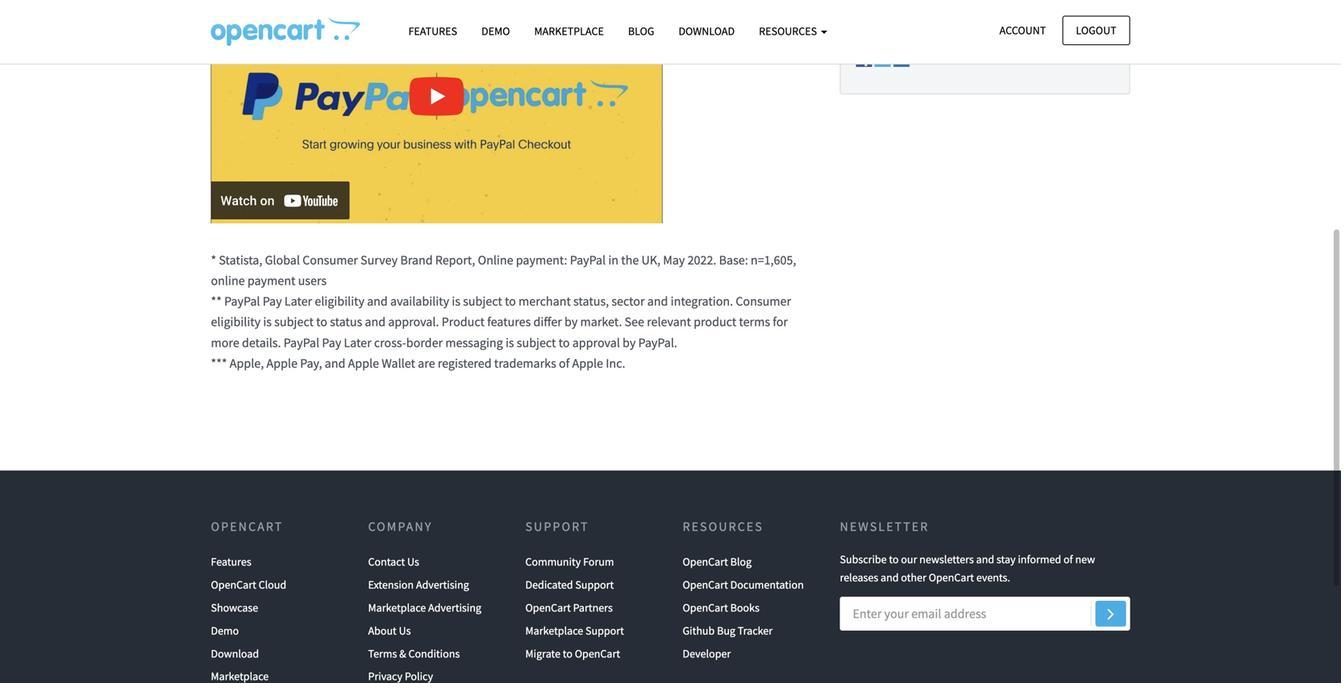 Task type: describe. For each thing, give the bounding box(es) containing it.
migrate
[[525, 646, 560, 661]]

partners
[[573, 600, 613, 615]]

paypal.
[[638, 335, 677, 351]]

bug
[[717, 623, 735, 638]]

registered
[[438, 355, 492, 371]]

status
[[330, 314, 362, 330]]

1 vertical spatial subject
[[274, 314, 314, 330]]

brand
[[400, 252, 433, 268]]

to inside the subscribe to our newsletters and stay informed of new releases and other opencart events.
[[889, 552, 899, 567]]

events.
[[976, 570, 1010, 585]]

0 vertical spatial pay
[[263, 293, 282, 309]]

online
[[211, 273, 245, 289]]

facebook image
[[856, 51, 872, 67]]

about
[[368, 623, 397, 638]]

1 vertical spatial later
[[344, 335, 371, 351]]

users
[[298, 273, 327, 289]]

see
[[625, 314, 644, 330]]

1 horizontal spatial paypal
[[284, 335, 319, 351]]

download for blog
[[679, 24, 735, 38]]

extension
[[368, 577, 414, 592]]

0 horizontal spatial demo link
[[211, 619, 239, 642]]

subscribe to our newsletters and stay informed of new releases and other opencart events.
[[840, 552, 1095, 585]]

product
[[442, 314, 485, 330]]

approval
[[572, 335, 620, 351]]

angle right image
[[1107, 604, 1114, 623]]

terms
[[368, 646, 397, 661]]

opencart books link
[[683, 596, 759, 619]]

relevant
[[647, 314, 691, 330]]

**
[[211, 293, 222, 309]]

1 vertical spatial demo
[[211, 623, 239, 638]]

and up relevant
[[647, 293, 668, 309]]

availability
[[390, 293, 449, 309]]

1 vertical spatial resources
[[683, 519, 763, 535]]

informed
[[1018, 552, 1061, 567]]

forum
[[583, 555, 614, 569]]

features
[[487, 314, 531, 330]]

0 vertical spatial support
[[525, 519, 589, 535]]

features for demo
[[408, 24, 457, 38]]

survey
[[360, 252, 398, 268]]

border
[[406, 335, 443, 351]]

opencart blog
[[683, 555, 752, 569]]

migrate to opencart
[[525, 646, 620, 661]]

uk,
[[641, 252, 660, 268]]

and down survey
[[367, 293, 388, 309]]

advertising for extension advertising
[[416, 577, 469, 592]]

***
[[211, 355, 227, 371]]

advertising for marketplace advertising
[[428, 600, 481, 615]]

other
[[901, 570, 926, 585]]

messaging
[[445, 335, 503, 351]]

for
[[773, 314, 788, 330]]

opencart books
[[683, 600, 759, 615]]

the
[[621, 252, 639, 268]]

apple,
[[230, 355, 264, 371]]

newsletters
[[919, 552, 974, 567]]

merchant
[[519, 293, 571, 309]]

contact us
[[368, 555, 419, 569]]

extension advertising link
[[368, 573, 469, 596]]

marketplace advertising
[[368, 600, 481, 615]]

n=1,605,
[[751, 252, 796, 268]]

opencart documentation link
[[683, 573, 804, 596]]

about us
[[368, 623, 411, 638]]

twitter image
[[875, 51, 891, 67]]

2 horizontal spatial subject
[[517, 335, 556, 351]]

approval.
[[388, 314, 439, 330]]

tracker
[[738, 623, 773, 638]]

to down differ
[[559, 335, 570, 351]]

1 vertical spatial is
[[263, 314, 272, 330]]

download link for blog
[[666, 17, 747, 45]]

online
[[478, 252, 513, 268]]

2 horizontal spatial is
[[506, 335, 514, 351]]

statista,
[[219, 252, 262, 268]]

newsletter
[[840, 519, 929, 535]]

sector
[[612, 293, 645, 309]]

payment:
[[516, 252, 567, 268]]

of inside the subscribe to our newsletters and stay informed of new releases and other opencart events.
[[1064, 552, 1073, 567]]

report,
[[435, 252, 475, 268]]

0 horizontal spatial eligibility
[[211, 314, 261, 330]]

extension advertising
[[368, 577, 469, 592]]

blog link
[[616, 17, 666, 45]]

cross-
[[374, 335, 406, 351]]

company
[[368, 519, 433, 535]]

features for opencart cloud
[[211, 555, 251, 569]]

0 vertical spatial by
[[565, 314, 578, 330]]

dedicated support
[[525, 577, 614, 592]]

opencart down the marketplace support link
[[575, 646, 620, 661]]

opencart for opencart
[[211, 519, 283, 535]]

terms & conditions link
[[368, 642, 460, 665]]

about us link
[[368, 619, 411, 642]]

blog inside "link"
[[628, 24, 654, 38]]

1 vertical spatial blog
[[730, 555, 752, 569]]

contact us link
[[368, 551, 419, 573]]

marketplace support link
[[525, 619, 624, 642]]

releases
[[840, 570, 878, 585]]

github
[[683, 623, 715, 638]]

trademarks
[[494, 355, 556, 371]]

dedicated
[[525, 577, 573, 592]]

of inside * statista, global consumer survey brand report, online payment: paypal in the uk, may 2022. base: n=1,605, online payment users ** paypal pay later eligibility and availability is subject to merchant status, sector and integration. consumer eligibility is subject to status and approval. product features differ by market. see relevant product terms for more details. paypal pay later cross-border messaging is subject to approval by paypal. *** apple, apple pay, and apple wallet are registered trademarks of apple inc.
[[559, 355, 570, 371]]

marketplace advertising link
[[368, 596, 481, 619]]

resources link
[[747, 17, 839, 45]]

opencart blog link
[[683, 551, 752, 573]]

may
[[663, 252, 685, 268]]

download for demo
[[211, 646, 259, 661]]

global
[[265, 252, 300, 268]]

&
[[399, 646, 406, 661]]

1 horizontal spatial pay
[[322, 335, 341, 351]]



Task type: vqa. For each thing, say whether or not it's contained in the screenshot.
bottommost by
yes



Task type: locate. For each thing, give the bounding box(es) containing it.
paypal down online
[[224, 293, 260, 309]]

1 vertical spatial us
[[399, 623, 411, 638]]

books
[[730, 600, 759, 615]]

advertising
[[416, 577, 469, 592], [428, 600, 481, 615]]

0 vertical spatial consumer
[[302, 252, 358, 268]]

wallet
[[382, 355, 415, 371]]

0 vertical spatial resources
[[759, 24, 819, 38]]

2 vertical spatial support
[[585, 623, 624, 638]]

1 vertical spatial download link
[[211, 642, 259, 665]]

logout link
[[1062, 16, 1130, 45]]

us for contact us
[[407, 555, 419, 569]]

1 horizontal spatial subject
[[463, 293, 502, 309]]

1 vertical spatial features link
[[211, 551, 251, 573]]

marketplace left blog "link"
[[534, 24, 604, 38]]

0 horizontal spatial of
[[559, 355, 570, 371]]

to left status in the left top of the page
[[316, 314, 327, 330]]

1 vertical spatial consumer
[[736, 293, 791, 309]]

documentation
[[730, 577, 804, 592]]

0 vertical spatial demo
[[481, 24, 510, 38]]

subject up product
[[463, 293, 502, 309]]

1 horizontal spatial of
[[1064, 552, 1073, 567]]

by down see
[[623, 335, 636, 351]]

support down partners
[[585, 623, 624, 638]]

3 apple from the left
[[572, 355, 603, 371]]

opencart for opencart documentation
[[683, 577, 728, 592]]

showcase link
[[211, 596, 258, 619]]

1 horizontal spatial is
[[452, 293, 460, 309]]

resources
[[759, 24, 819, 38], [683, 519, 763, 535]]

us right 'about'
[[399, 623, 411, 638]]

0 horizontal spatial features
[[211, 555, 251, 569]]

and up cross-
[[365, 314, 386, 330]]

conditions
[[408, 646, 460, 661]]

pay down payment
[[263, 293, 282, 309]]

cloud
[[259, 577, 286, 592]]

0 horizontal spatial consumer
[[302, 252, 358, 268]]

0 horizontal spatial apple
[[266, 355, 297, 371]]

1 vertical spatial demo link
[[211, 619, 239, 642]]

0 vertical spatial of
[[559, 355, 570, 371]]

1 horizontal spatial eligibility
[[315, 293, 364, 309]]

0 horizontal spatial download
[[211, 646, 259, 661]]

opencart
[[211, 519, 283, 535], [683, 555, 728, 569], [929, 570, 974, 585], [211, 577, 256, 592], [683, 577, 728, 592], [525, 600, 571, 615], [683, 600, 728, 615], [575, 646, 620, 661]]

0 vertical spatial us
[[407, 555, 419, 569]]

marketplace link
[[522, 17, 616, 45]]

marketplace for marketplace
[[534, 24, 604, 38]]

0 vertical spatial marketplace
[[534, 24, 604, 38]]

support up partners
[[575, 577, 614, 592]]

migrate to opencart link
[[525, 642, 620, 665]]

advertising down extension advertising link
[[428, 600, 481, 615]]

consumer
[[302, 252, 358, 268], [736, 293, 791, 309]]

eligibility up status in the left top of the page
[[315, 293, 364, 309]]

* statista, global consumer survey brand report, online payment: paypal in the uk, may 2022. base: n=1,605, online payment users ** paypal pay later eligibility and availability is subject to merchant status, sector and integration. consumer eligibility is subject to status and approval. product features differ by market. see relevant product terms for more details. paypal pay later cross-border messaging is subject to approval by paypal. *** apple, apple pay, and apple wallet are registered trademarks of apple inc.
[[211, 252, 796, 371]]

1 apple from the left
[[266, 355, 297, 371]]

1 horizontal spatial features link
[[396, 17, 469, 45]]

blog right marketplace link
[[628, 24, 654, 38]]

demo
[[481, 24, 510, 38], [211, 623, 239, 638]]

marketplace up migrate
[[525, 623, 583, 638]]

integration.
[[671, 293, 733, 309]]

to
[[505, 293, 516, 309], [316, 314, 327, 330], [559, 335, 570, 351], [889, 552, 899, 567], [563, 646, 573, 661]]

advertising up marketplace advertising
[[416, 577, 469, 592]]

account link
[[986, 16, 1060, 45]]

1 vertical spatial eligibility
[[211, 314, 261, 330]]

community forum link
[[525, 551, 614, 573]]

1 horizontal spatial download link
[[666, 17, 747, 45]]

0 horizontal spatial demo
[[211, 623, 239, 638]]

2 vertical spatial marketplace
[[525, 623, 583, 638]]

demo link
[[469, 17, 522, 45], [211, 619, 239, 642]]

1 vertical spatial by
[[623, 335, 636, 351]]

logout
[[1076, 23, 1116, 37]]

1 horizontal spatial blog
[[730, 555, 752, 569]]

0 vertical spatial eligibility
[[315, 293, 364, 309]]

0 vertical spatial paypal
[[570, 252, 606, 268]]

and up events.
[[976, 552, 994, 567]]

0 vertical spatial features
[[408, 24, 457, 38]]

1 vertical spatial advertising
[[428, 600, 481, 615]]

marketplace for marketplace support
[[525, 623, 583, 638]]

2022.
[[688, 252, 716, 268]]

support for dedicated
[[575, 577, 614, 592]]

1 vertical spatial paypal
[[224, 293, 260, 309]]

github bug tracker link
[[683, 619, 773, 642]]

pay
[[263, 293, 282, 309], [322, 335, 341, 351]]

community
[[525, 555, 581, 569]]

0 vertical spatial later
[[284, 293, 312, 309]]

pay,
[[300, 355, 322, 371]]

us inside contact us link
[[407, 555, 419, 569]]

1 horizontal spatial by
[[623, 335, 636, 351]]

2 vertical spatial subject
[[517, 335, 556, 351]]

download right blog "link"
[[679, 24, 735, 38]]

by right differ
[[565, 314, 578, 330]]

details.
[[242, 335, 281, 351]]

later down status in the left top of the page
[[344, 335, 371, 351]]

is up product
[[452, 293, 460, 309]]

and right pay,
[[325, 355, 345, 371]]

github bug tracker
[[683, 623, 773, 638]]

1 vertical spatial features
[[211, 555, 251, 569]]

and
[[367, 293, 388, 309], [647, 293, 668, 309], [365, 314, 386, 330], [325, 355, 345, 371], [976, 552, 994, 567], [881, 570, 899, 585]]

demo down the showcase link
[[211, 623, 239, 638]]

showcase
[[211, 600, 258, 615]]

of
[[559, 355, 570, 371], [1064, 552, 1073, 567]]

subject up the details.
[[274, 314, 314, 330]]

in
[[608, 252, 619, 268]]

and left other
[[881, 570, 899, 585]]

later
[[284, 293, 312, 309], [344, 335, 371, 351]]

0 vertical spatial demo link
[[469, 17, 522, 45]]

1 vertical spatial of
[[1064, 552, 1073, 567]]

0 vertical spatial subject
[[463, 293, 502, 309]]

0 horizontal spatial paypal
[[224, 293, 260, 309]]

terms & conditions
[[368, 646, 460, 661]]

subscribe
[[840, 552, 887, 567]]

0 horizontal spatial download link
[[211, 642, 259, 665]]

of left new
[[1064, 552, 1073, 567]]

1 horizontal spatial demo
[[481, 24, 510, 38]]

opencart up opencart cloud
[[211, 519, 283, 535]]

opencart up github
[[683, 600, 728, 615]]

1 vertical spatial marketplace
[[368, 600, 426, 615]]

to up features
[[505, 293, 516, 309]]

1 vertical spatial support
[[575, 577, 614, 592]]

subject up trademarks
[[517, 335, 556, 351]]

0 vertical spatial advertising
[[416, 577, 469, 592]]

subject
[[463, 293, 502, 309], [274, 314, 314, 330], [517, 335, 556, 351]]

to left our
[[889, 552, 899, 567]]

us inside about us link
[[399, 623, 411, 638]]

paypal
[[570, 252, 606, 268], [224, 293, 260, 309], [284, 335, 319, 351]]

0 vertical spatial download
[[679, 24, 735, 38]]

marketplace support
[[525, 623, 624, 638]]

0 vertical spatial is
[[452, 293, 460, 309]]

market.
[[580, 314, 622, 330]]

1 horizontal spatial later
[[344, 335, 371, 351]]

opencart down newsletters
[[929, 570, 974, 585]]

later down users
[[284, 293, 312, 309]]

*
[[211, 252, 216, 268]]

demo left marketplace link
[[481, 24, 510, 38]]

status,
[[573, 293, 609, 309]]

more
[[211, 335, 239, 351]]

consumer up users
[[302, 252, 358, 268]]

0 horizontal spatial by
[[565, 314, 578, 330]]

0 horizontal spatial subject
[[274, 314, 314, 330]]

download down the showcase link
[[211, 646, 259, 661]]

apple down approval
[[572, 355, 603, 371]]

apple
[[266, 355, 297, 371], [348, 355, 379, 371], [572, 355, 603, 371]]

apple down the details.
[[266, 355, 297, 371]]

pay down status in the left top of the page
[[322, 335, 341, 351]]

opencart up opencart documentation
[[683, 555, 728, 569]]

marketplace for marketplace advertising
[[368, 600, 426, 615]]

to down the marketplace support link
[[563, 646, 573, 661]]

0 horizontal spatial pay
[[263, 293, 282, 309]]

1 horizontal spatial apple
[[348, 355, 379, 371]]

0 vertical spatial blog
[[628, 24, 654, 38]]

is up the details.
[[263, 314, 272, 330]]

1 horizontal spatial consumer
[[736, 293, 791, 309]]

eligibility
[[315, 293, 364, 309], [211, 314, 261, 330]]

inc.
[[606, 355, 625, 371]]

2 horizontal spatial paypal
[[570, 252, 606, 268]]

support up community
[[525, 519, 589, 535]]

0 vertical spatial features link
[[396, 17, 469, 45]]

download link
[[666, 17, 747, 45], [211, 642, 259, 665]]

opencart up showcase
[[211, 577, 256, 592]]

0 horizontal spatial later
[[284, 293, 312, 309]]

opencart for opencart books
[[683, 600, 728, 615]]

0 horizontal spatial is
[[263, 314, 272, 330]]

2 apple from the left
[[348, 355, 379, 371]]

eligibility up more
[[211, 314, 261, 330]]

support inside dedicated support link
[[575, 577, 614, 592]]

stay
[[997, 552, 1016, 567]]

is down features
[[506, 335, 514, 351]]

dedicated support link
[[525, 573, 614, 596]]

terms
[[739, 314, 770, 330]]

opencart down opencart blog link
[[683, 577, 728, 592]]

product
[[694, 314, 736, 330]]

marketplace down extension
[[368, 600, 426, 615]]

features link for opencart cloud
[[211, 551, 251, 573]]

opencart down dedicated
[[525, 600, 571, 615]]

Enter your email address text field
[[840, 597, 1130, 631]]

support inside the marketplace support link
[[585, 623, 624, 638]]

1 vertical spatial pay
[[322, 335, 341, 351]]

opencart - partner paypal image
[[211, 17, 360, 46]]

download
[[679, 24, 735, 38], [211, 646, 259, 661]]

support for marketplace
[[585, 623, 624, 638]]

1 horizontal spatial features
[[408, 24, 457, 38]]

0 horizontal spatial features link
[[211, 551, 251, 573]]

apple down cross-
[[348, 355, 379, 371]]

opencart documentation
[[683, 577, 804, 592]]

community forum
[[525, 555, 614, 569]]

us
[[407, 555, 419, 569], [399, 623, 411, 638]]

0 horizontal spatial blog
[[628, 24, 654, 38]]

linkedin image
[[893, 51, 910, 67]]

paypal up pay,
[[284, 335, 319, 351]]

2 vertical spatial is
[[506, 335, 514, 351]]

us for about us
[[399, 623, 411, 638]]

opencart for opencart partners
[[525, 600, 571, 615]]

developer link
[[683, 642, 731, 665]]

features
[[408, 24, 457, 38], [211, 555, 251, 569]]

features link for demo
[[396, 17, 469, 45]]

us up extension advertising at bottom
[[407, 555, 419, 569]]

blog up opencart documentation
[[730, 555, 752, 569]]

opencart cloud
[[211, 577, 286, 592]]

opencart partners
[[525, 600, 613, 615]]

1 horizontal spatial download
[[679, 24, 735, 38]]

blog
[[628, 24, 654, 38], [730, 555, 752, 569]]

1 horizontal spatial demo link
[[469, 17, 522, 45]]

0 vertical spatial download link
[[666, 17, 747, 45]]

of right trademarks
[[559, 355, 570, 371]]

opencart for opencart cloud
[[211, 577, 256, 592]]

paypal left in
[[570, 252, 606, 268]]

2 horizontal spatial apple
[[572, 355, 603, 371]]

2 vertical spatial paypal
[[284, 335, 319, 351]]

opencart inside the subscribe to our newsletters and stay informed of new releases and other opencart events.
[[929, 570, 974, 585]]

resources inside resources link
[[759, 24, 819, 38]]

payment
[[247, 273, 295, 289]]

consumer up terms
[[736, 293, 791, 309]]

download link for demo
[[211, 642, 259, 665]]

account
[[1000, 23, 1046, 37]]

opencart for opencart blog
[[683, 555, 728, 569]]

opencart cloud link
[[211, 573, 286, 596]]

contact
[[368, 555, 405, 569]]

1 vertical spatial download
[[211, 646, 259, 661]]



